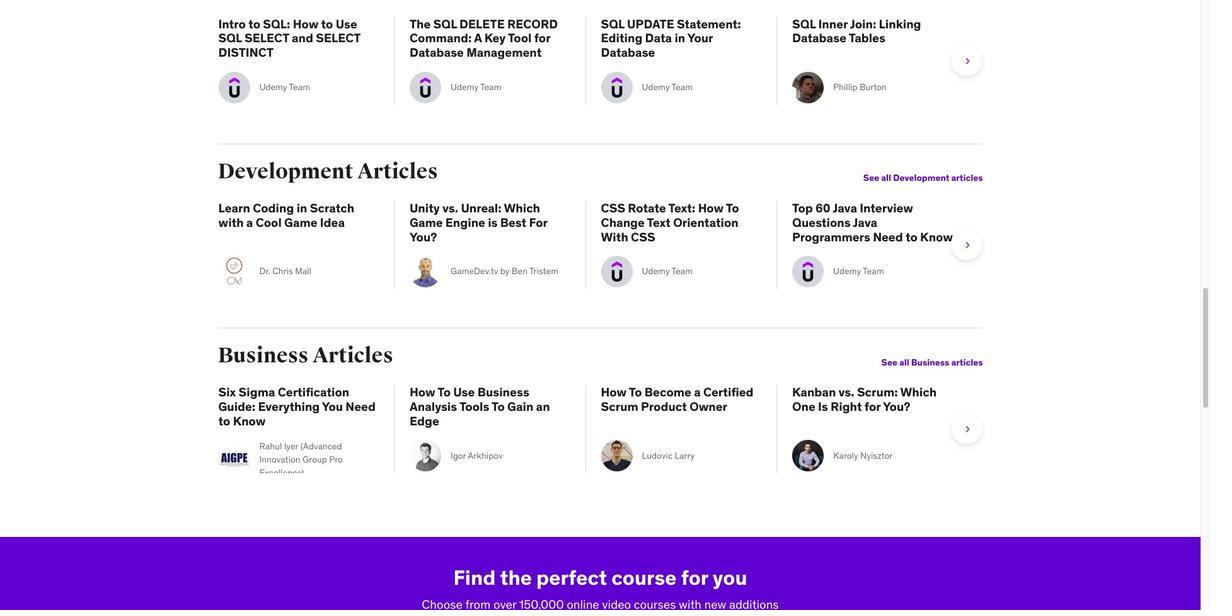 Task type: vqa. For each thing, say whether or not it's contained in the screenshot.
analyzing
no



Task type: locate. For each thing, give the bounding box(es) containing it.
1 horizontal spatial know
[[921, 229, 953, 244]]

see for development articles
[[864, 172, 880, 184]]

1 vertical spatial which
[[901, 385, 937, 400]]

0 horizontal spatial a
[[246, 215, 253, 230]]

0 vertical spatial all
[[882, 172, 892, 184]]

all up kanban vs. scrum: which one is right for you? link at the right of the page
[[900, 357, 910, 368]]

nyisztor
[[861, 450, 893, 461]]

0 vertical spatial know
[[921, 229, 953, 244]]

udemy down the distinct
[[259, 81, 287, 93]]

cool
[[256, 215, 282, 230]]

idea
[[320, 215, 345, 230]]

karoly
[[834, 450, 859, 461]]

in inside learn coding in scratch with a cool game idea
[[297, 200, 307, 216]]

1 horizontal spatial in
[[675, 30, 686, 46]]

0 horizontal spatial database
[[410, 45, 464, 60]]

1 vertical spatial for
[[865, 399, 881, 414]]

sql left inner in the top right of the page
[[793, 16, 816, 31]]

1 vertical spatial css
[[631, 229, 656, 244]]

1 horizontal spatial development
[[894, 172, 950, 184]]

by
[[501, 266, 510, 277]]

udemy
[[259, 81, 287, 93], [451, 81, 479, 93], [642, 81, 670, 93], [642, 266, 670, 277], [834, 266, 861, 277]]

0 horizontal spatial for
[[535, 30, 551, 46]]

which
[[504, 200, 540, 216], [901, 385, 937, 400]]

team down 'management' at the top of the page
[[481, 81, 502, 93]]

how up edge in the left bottom of the page
[[410, 385, 435, 400]]

1 horizontal spatial database
[[601, 45, 655, 60]]

group
[[303, 454, 327, 466]]

0 horizontal spatial vs.
[[443, 200, 459, 216]]

which inside kanban vs. scrum: which one is right for you?
[[901, 385, 937, 400]]

phillip burton
[[834, 81, 887, 93]]

top 60 java interview questions java programmers need to know link
[[793, 200, 954, 244]]

dr.
[[259, 266, 270, 277]]

udemy team for orientation
[[642, 266, 693, 277]]

2 select from the left
[[316, 30, 361, 46]]

know down see all development articles
[[921, 229, 953, 244]]

sql inside intro to sql: how to use sql select and select distinct
[[218, 30, 242, 46]]

database inside sql inner join: linking database tables
[[793, 30, 847, 46]]

see
[[864, 172, 880, 184], [882, 357, 898, 368]]

team for tool
[[481, 81, 502, 93]]

sql right the
[[434, 16, 457, 31]]

for inside kanban vs. scrum: which one is right for you?
[[865, 399, 881, 414]]

pro
[[329, 454, 343, 466]]

for
[[529, 215, 548, 230]]

60
[[816, 200, 831, 216]]

udemy team down intro to sql: how to use sql select and select distinct
[[259, 81, 310, 93]]

arkhipov
[[468, 450, 503, 461]]

your
[[688, 30, 713, 46]]

game left idea
[[284, 215, 318, 230]]

0 horizontal spatial all
[[882, 172, 892, 184]]

for inside the sql delete record command: a key tool for database management
[[535, 30, 551, 46]]

0 vertical spatial need
[[873, 229, 903, 244]]

1 vertical spatial articles
[[952, 357, 983, 368]]

know
[[921, 229, 953, 244], [233, 414, 266, 429]]

unity vs. unreal: which game engine is best for you? link
[[410, 200, 570, 244]]

udemy for select
[[259, 81, 287, 93]]

udemy team down 'programmers'
[[834, 266, 884, 277]]

need right you
[[346, 399, 376, 414]]

0 horizontal spatial use
[[336, 16, 357, 31]]

product
[[641, 399, 687, 414]]

to inside how to become a certified scrum product owner
[[629, 385, 642, 400]]

how
[[293, 16, 319, 31], [698, 200, 724, 216], [410, 385, 435, 400], [601, 385, 627, 400]]

development up 'interview'
[[894, 172, 950, 184]]

management
[[467, 45, 542, 60]]

1 vertical spatial need
[[346, 399, 376, 414]]

all
[[882, 172, 892, 184], [900, 357, 910, 368]]

udemy down data
[[642, 81, 670, 93]]

1 vertical spatial vs.
[[839, 385, 855, 400]]

which down see all business articles
[[901, 385, 937, 400]]

become
[[645, 385, 692, 400]]

need down 'interview'
[[873, 229, 903, 244]]

for right tool
[[535, 30, 551, 46]]

1 horizontal spatial all
[[900, 357, 910, 368]]

articles for business articles
[[952, 357, 983, 368]]

udemy for tool
[[451, 81, 479, 93]]

six
[[218, 385, 236, 400]]

0 horizontal spatial in
[[297, 200, 307, 216]]

development up coding
[[218, 158, 353, 184]]

0 vertical spatial articles
[[357, 158, 438, 184]]

see up 'scrum:'
[[882, 357, 898, 368]]

orientation
[[674, 215, 739, 230]]

sql update statement: editing data in your database link
[[601, 16, 762, 60]]

udemy team down 'management' at the top of the page
[[451, 81, 502, 93]]

1 horizontal spatial need
[[873, 229, 903, 244]]

1 vertical spatial know
[[233, 414, 266, 429]]

1 game from the left
[[284, 215, 318, 230]]

sql left sql:
[[218, 30, 242, 46]]

you?
[[410, 229, 437, 244], [883, 399, 911, 414]]

update
[[627, 16, 675, 31]]

0 vertical spatial a
[[246, 215, 253, 230]]

0 vertical spatial in
[[675, 30, 686, 46]]

2 articles from the top
[[952, 357, 983, 368]]

database
[[793, 30, 847, 46], [410, 45, 464, 60], [601, 45, 655, 60]]

to inside six sigma certification guide: everything you need to know
[[218, 414, 230, 429]]

1 horizontal spatial vs.
[[839, 385, 855, 400]]

how inside intro to sql: how to use sql select and select distinct
[[293, 16, 319, 31]]

for left "you"
[[681, 565, 709, 591]]

the
[[410, 16, 431, 31]]

in right coding
[[297, 200, 307, 216]]

team down css rotate text: how to change text orientation with css link
[[672, 266, 693, 277]]

which right is
[[504, 200, 540, 216]]

know inside top 60 java interview questions java programmers need to know
[[921, 229, 953, 244]]

0 vertical spatial for
[[535, 30, 551, 46]]

for right right
[[865, 399, 881, 414]]

sql left update
[[601, 16, 625, 31]]

to left become
[[629, 385, 642, 400]]

to inside top 60 java interview questions java programmers need to know
[[906, 229, 918, 244]]

six sigma certification guide: everything you need to know
[[218, 385, 376, 429]]

0 horizontal spatial see
[[864, 172, 880, 184]]

all for business articles
[[900, 357, 910, 368]]

2 horizontal spatial database
[[793, 30, 847, 46]]

vs.
[[443, 200, 459, 216], [839, 385, 855, 400]]

database left join:
[[793, 30, 847, 46]]

game left engine
[[410, 215, 443, 230]]

ludovic
[[642, 450, 673, 461]]

kanban vs. scrum: which one is right for you? link
[[793, 385, 954, 428]]

engine
[[446, 215, 485, 230]]

dr. chris mall
[[259, 266, 312, 277]]

all up 'interview'
[[882, 172, 892, 184]]

articles up unity
[[357, 158, 438, 184]]

you? down unity
[[410, 229, 437, 244]]

1 vertical spatial all
[[900, 357, 910, 368]]

sql
[[434, 16, 457, 31], [601, 16, 625, 31], [793, 16, 816, 31], [218, 30, 242, 46]]

udemy down 'programmers'
[[834, 266, 861, 277]]

gamedev.tv by ben tristem
[[451, 266, 559, 277]]

1 vertical spatial use
[[454, 385, 475, 400]]

udemy down a
[[451, 81, 479, 93]]

1 vertical spatial see
[[882, 357, 898, 368]]

database inside sql update statement: editing data in your database
[[601, 45, 655, 60]]

to
[[249, 16, 260, 31], [321, 16, 333, 31], [906, 229, 918, 244], [218, 414, 230, 429]]

kanban
[[793, 385, 836, 400]]

java right questions
[[853, 215, 878, 230]]

team down the sql update statement: editing data in your database link
[[672, 81, 693, 93]]

1 horizontal spatial which
[[901, 385, 937, 400]]

0 vertical spatial articles
[[952, 172, 983, 184]]

a
[[246, 215, 253, 230], [694, 385, 701, 400]]

to right text:
[[726, 200, 739, 216]]

0 vertical spatial which
[[504, 200, 540, 216]]

see all business articles
[[882, 357, 983, 368]]

1 horizontal spatial you?
[[883, 399, 911, 414]]

change
[[601, 215, 645, 230]]

need
[[873, 229, 903, 244], [346, 399, 376, 414]]

sql inside sql inner join: linking database tables
[[793, 16, 816, 31]]

a right become
[[694, 385, 701, 400]]

team down top 60 java interview questions java programmers need to know link
[[863, 266, 884, 277]]

css rotate text: how to change text orientation with css
[[601, 200, 739, 244]]

0 horizontal spatial need
[[346, 399, 376, 414]]

select
[[245, 30, 289, 46], [316, 30, 361, 46]]

css right the "with"
[[631, 229, 656, 244]]

which inside unity vs. unreal: which game engine is best for you?
[[504, 200, 540, 216]]

team down intro to sql: how to use sql select and select distinct link
[[289, 81, 310, 93]]

0 vertical spatial css
[[601, 200, 626, 216]]

0 horizontal spatial game
[[284, 215, 318, 230]]

1 vertical spatial articles
[[313, 342, 393, 369]]

in
[[675, 30, 686, 46], [297, 200, 307, 216]]

select right and
[[316, 30, 361, 46]]

1 horizontal spatial use
[[454, 385, 475, 400]]

see up 'interview'
[[864, 172, 880, 184]]

to down 'interview'
[[906, 229, 918, 244]]

how to become a certified scrum product owner
[[601, 385, 754, 414]]

1 vertical spatial you?
[[883, 399, 911, 414]]

udemy team down sql update statement: editing data in your database
[[642, 81, 693, 93]]

0 horizontal spatial css
[[601, 200, 626, 216]]

vs. inside kanban vs. scrum: which one is right for you?
[[839, 385, 855, 400]]

rahul
[[259, 441, 282, 452]]

1 horizontal spatial game
[[410, 215, 443, 230]]

1 vertical spatial in
[[297, 200, 307, 216]]

sql inner join: linking database tables
[[793, 16, 922, 46]]

0 horizontal spatial which
[[504, 200, 540, 216]]

1 vertical spatial a
[[694, 385, 701, 400]]

1 articles from the top
[[952, 172, 983, 184]]

how right text:
[[698, 200, 724, 216]]

articles for development articles
[[952, 172, 983, 184]]

linking
[[879, 16, 922, 31]]

database inside the sql delete record command: a key tool for database management
[[410, 45, 464, 60]]

0 vertical spatial use
[[336, 16, 357, 31]]

0 vertical spatial see
[[864, 172, 880, 184]]

0 horizontal spatial select
[[245, 30, 289, 46]]

0 horizontal spatial know
[[233, 414, 266, 429]]

udemy team down css rotate text: how to change text orientation with css
[[642, 266, 693, 277]]

learn
[[218, 200, 250, 216]]

vs. for scrum:
[[839, 385, 855, 400]]

the sql delete record command: a key tool for database management link
[[410, 16, 570, 60]]

gamedev.tv
[[451, 266, 498, 277]]

udemy for need
[[834, 266, 861, 277]]

java
[[833, 200, 858, 216], [853, 215, 878, 230]]

six sigma certification guide: everything you need to know link
[[218, 385, 379, 429]]

see all development articles
[[864, 172, 983, 184]]

see all business articles link
[[610, 357, 983, 368]]

to down six on the bottom of page
[[218, 414, 230, 429]]

owner
[[690, 399, 728, 414]]

1 horizontal spatial see
[[882, 357, 898, 368]]

team
[[289, 81, 310, 93], [481, 81, 502, 93], [672, 81, 693, 93], [672, 266, 693, 277], [863, 266, 884, 277]]

in left your
[[675, 30, 686, 46]]

team for database
[[672, 81, 693, 93]]

to
[[726, 200, 739, 216], [438, 385, 451, 400], [629, 385, 642, 400], [492, 399, 505, 414]]

see for business articles
[[882, 357, 898, 368]]

sql:
[[263, 16, 290, 31]]

articles up certification
[[313, 342, 393, 369]]

css up the "with"
[[601, 200, 626, 216]]

0 horizontal spatial you?
[[410, 229, 437, 244]]

distinct
[[218, 45, 274, 60]]

a inside how to become a certified scrum product owner
[[694, 385, 701, 400]]

0 vertical spatial you?
[[410, 229, 437, 244]]

editing
[[601, 30, 643, 46]]

2 game from the left
[[410, 215, 443, 230]]

2 horizontal spatial for
[[865, 399, 881, 414]]

karoly nyisztor
[[834, 450, 893, 461]]

with
[[601, 229, 629, 244]]

you? right right
[[883, 399, 911, 414]]

0 horizontal spatial business
[[218, 342, 309, 369]]

ben
[[512, 266, 528, 277]]

0 vertical spatial vs.
[[443, 200, 459, 216]]

vs. right is
[[839, 385, 855, 400]]

to left tools
[[438, 385, 451, 400]]

game
[[284, 215, 318, 230], [410, 215, 443, 230]]

1 horizontal spatial business
[[478, 385, 530, 400]]

database down the
[[410, 45, 464, 60]]

how left "product"
[[601, 385, 627, 400]]

know down sigma
[[233, 414, 266, 429]]

udemy down "text"
[[642, 266, 670, 277]]

css
[[601, 200, 626, 216], [631, 229, 656, 244]]

2 vertical spatial for
[[681, 565, 709, 591]]

how right sql:
[[293, 16, 319, 31]]

(advanced
[[301, 441, 342, 452]]

in inside sql update statement: editing data in your database
[[675, 30, 686, 46]]

a right with
[[246, 215, 253, 230]]

vs. right unity
[[443, 200, 459, 216]]

the sql delete record command: a key tool for database management
[[410, 16, 558, 60]]

vs. inside unity vs. unreal: which game engine is best for you?
[[443, 200, 459, 216]]

1 horizontal spatial select
[[316, 30, 361, 46]]

1 horizontal spatial a
[[694, 385, 701, 400]]

database down update
[[601, 45, 655, 60]]

select left and
[[245, 30, 289, 46]]

how to use business analysis tools to gain an edge link
[[410, 385, 570, 429]]



Task type: describe. For each thing, give the bounding box(es) containing it.
the
[[500, 565, 532, 591]]

articles for development articles
[[357, 158, 438, 184]]

know inside six sigma certification guide: everything you need to know
[[233, 414, 266, 429]]

tool
[[508, 30, 532, 46]]

phillip
[[834, 81, 858, 93]]

questions
[[793, 215, 851, 230]]

all for development articles
[[882, 172, 892, 184]]

team for need
[[863, 266, 884, 277]]

need inside top 60 java interview questions java programmers need to know
[[873, 229, 903, 244]]

command:
[[410, 30, 472, 46]]

right
[[831, 399, 862, 414]]

1 horizontal spatial css
[[631, 229, 656, 244]]

how to use business analysis tools to gain an edge
[[410, 385, 550, 429]]

is
[[488, 215, 498, 230]]

kanban vs. scrum: which one is right for you?
[[793, 385, 937, 414]]

unity vs. unreal: which game engine is best for you?
[[410, 200, 548, 244]]

css rotate text: how to change text orientation with css link
[[601, 200, 762, 244]]

igor arkhipov
[[451, 450, 503, 461]]

2 horizontal spatial business
[[912, 357, 950, 368]]

an
[[536, 399, 550, 414]]

intro to sql: how to use sql select and select distinct
[[218, 16, 361, 60]]

edge
[[410, 414, 439, 429]]

tables
[[849, 30, 886, 46]]

guide:
[[218, 399, 256, 414]]

mall
[[295, 266, 312, 277]]

udemy team for need
[[834, 266, 884, 277]]

articles for business articles
[[313, 342, 393, 369]]

chris
[[273, 266, 293, 277]]

you? inside unity vs. unreal: which game engine is best for you?
[[410, 229, 437, 244]]

team for orientation
[[672, 266, 693, 277]]

to inside css rotate text: how to change text orientation with css
[[726, 200, 739, 216]]

text:
[[669, 200, 696, 216]]

udemy for orientation
[[642, 266, 670, 277]]

udemy for database
[[642, 81, 670, 93]]

you
[[713, 565, 748, 591]]

intro to sql: how to use sql select and select distinct link
[[218, 16, 379, 60]]

excellence)
[[259, 467, 304, 479]]

sigma
[[239, 385, 275, 400]]

text
[[647, 215, 671, 230]]

how inside css rotate text: how to change text orientation with css
[[698, 200, 724, 216]]

perfect
[[537, 565, 607, 591]]

igor
[[451, 450, 466, 461]]

vs. for unreal:
[[443, 200, 459, 216]]

use inside how to use business analysis tools to gain an edge
[[454, 385, 475, 400]]

learn coding in scratch with a cool game idea link
[[218, 200, 379, 244]]

analysis
[[410, 399, 457, 414]]

0 horizontal spatial development
[[218, 158, 353, 184]]

java right 60
[[833, 200, 858, 216]]

inner
[[819, 16, 848, 31]]

is
[[818, 399, 828, 414]]

scrum:
[[858, 385, 898, 400]]

iyer
[[284, 441, 298, 452]]

use inside intro to sql: how to use sql select and select distinct
[[336, 16, 357, 31]]

and
[[292, 30, 313, 46]]

statement:
[[677, 16, 741, 31]]

how inside how to use business analysis tools to gain an edge
[[410, 385, 435, 400]]

larry
[[675, 450, 695, 461]]

sql inside sql update statement: editing data in your database
[[601, 16, 625, 31]]

how to become a certified scrum product owner link
[[601, 385, 762, 428]]

intro
[[218, 16, 246, 31]]

you? inside kanban vs. scrum: which one is right for you?
[[883, 399, 911, 414]]

you
[[322, 399, 343, 414]]

burton
[[860, 81, 887, 93]]

business inside how to use business analysis tools to gain an edge
[[478, 385, 530, 400]]

certification
[[278, 385, 350, 400]]

certified
[[704, 385, 754, 400]]

game inside unity vs. unreal: which game engine is best for you?
[[410, 215, 443, 230]]

top 60 java interview questions java programmers need to know
[[793, 200, 953, 244]]

1 select from the left
[[245, 30, 289, 46]]

to left sql:
[[249, 16, 260, 31]]

tristem
[[530, 266, 559, 277]]

a
[[474, 30, 482, 46]]

record
[[508, 16, 558, 31]]

game inside learn coding in scratch with a cool game idea
[[284, 215, 318, 230]]

udemy team for tool
[[451, 81, 502, 93]]

top
[[793, 200, 813, 216]]

ludovic larry
[[642, 450, 695, 461]]

everything
[[258, 399, 320, 414]]

see all development articles link
[[610, 172, 983, 184]]

need inside six sigma certification guide: everything you need to know
[[346, 399, 376, 414]]

to right and
[[321, 16, 333, 31]]

rotate
[[628, 200, 666, 216]]

1 horizontal spatial for
[[681, 565, 709, 591]]

learn coding in scratch with a cool game idea
[[218, 200, 354, 230]]

udemy team for select
[[259, 81, 310, 93]]

which for for
[[504, 200, 540, 216]]

how inside how to become a certified scrum product owner
[[601, 385, 627, 400]]

unreal:
[[461, 200, 502, 216]]

find the perfect course for you
[[454, 565, 748, 591]]

unity
[[410, 200, 440, 216]]

development articles
[[218, 158, 438, 184]]

data
[[645, 30, 672, 46]]

business articles
[[218, 342, 393, 369]]

delete
[[460, 16, 505, 31]]

innovation
[[259, 454, 301, 466]]

to left gain
[[492, 399, 505, 414]]

udemy team for database
[[642, 81, 693, 93]]

scratch
[[310, 200, 354, 216]]

a inside learn coding in scratch with a cool game idea
[[246, 215, 253, 230]]

tools
[[460, 399, 490, 414]]

which for you?
[[901, 385, 937, 400]]

best
[[501, 215, 527, 230]]

find
[[454, 565, 496, 591]]

scrum
[[601, 399, 639, 414]]

course
[[612, 565, 677, 591]]

interview
[[860, 200, 914, 216]]

sql inside the sql delete record command: a key tool for database management
[[434, 16, 457, 31]]

team for select
[[289, 81, 310, 93]]



